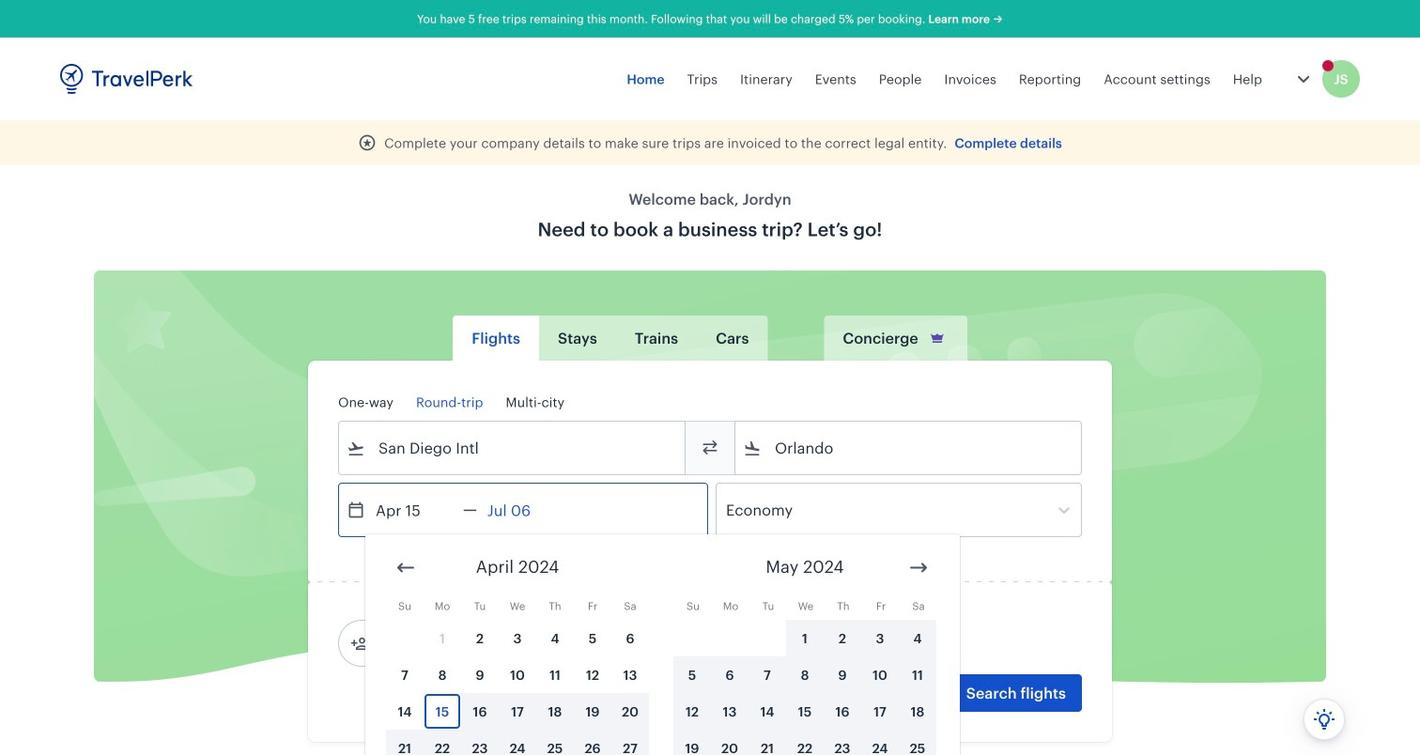 Task type: describe. For each thing, give the bounding box(es) containing it.
To search field
[[762, 433, 1057, 463]]

selected. friday, may 17, 2024 image
[[863, 694, 898, 729]]

Depart text field
[[366, 484, 463, 537]]

calendar application
[[366, 535, 1421, 756]]

selected. saturday, may 11, 2024 image
[[900, 658, 936, 693]]

selected. friday, may 10, 2024 image
[[863, 658, 898, 693]]

Add first traveler search field
[[369, 629, 565, 659]]

selected. friday, may 24, 2024 image
[[863, 731, 898, 756]]



Task type: locate. For each thing, give the bounding box(es) containing it.
selected. saturday, may 4, 2024 image
[[900, 621, 936, 656]]

move backward to switch to the previous month. image
[[395, 557, 417, 579]]

move forward to switch to the next month. image
[[908, 557, 930, 579]]

selected. friday, may 3, 2024 image
[[863, 621, 898, 656]]

selected. saturday, may 18, 2024 image
[[900, 694, 936, 729]]

From search field
[[366, 433, 661, 463]]

selected. saturday, may 25, 2024 image
[[900, 731, 936, 756]]

Return text field
[[477, 484, 575, 537]]



Task type: vqa. For each thing, say whether or not it's contained in the screenshot.
selected. saturday, may 18, 2024 image
yes



